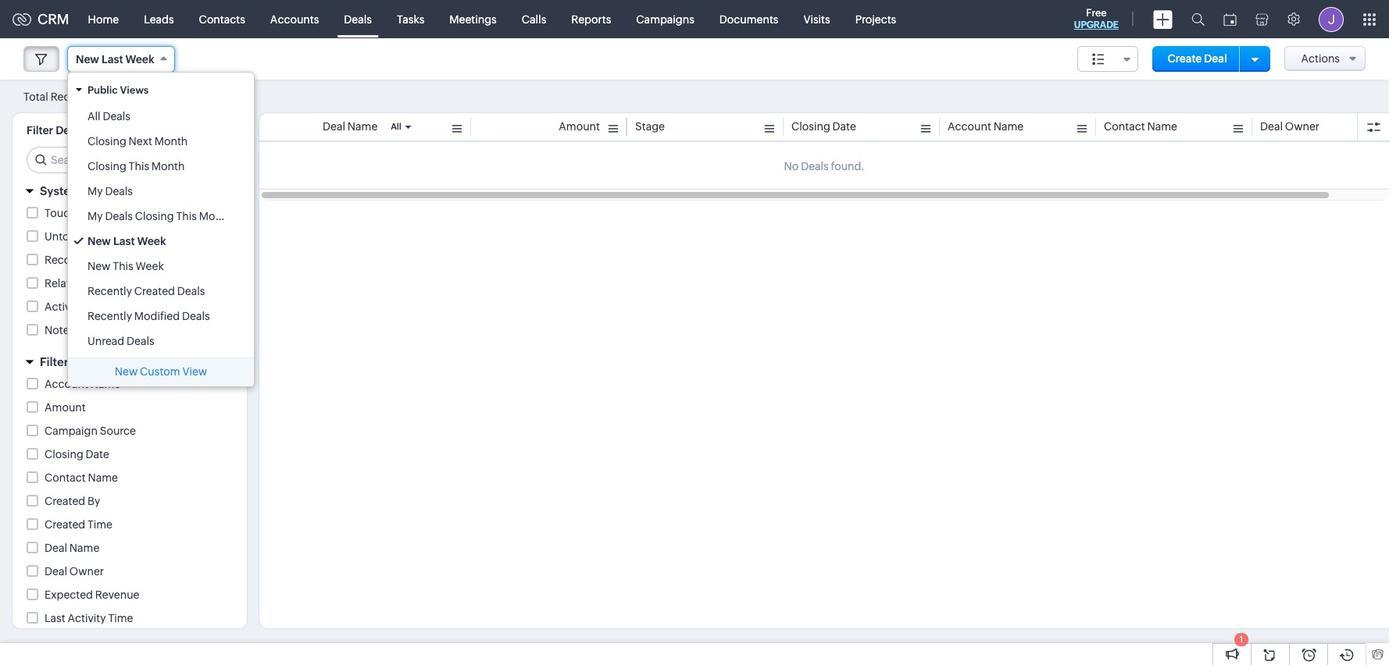 Task type: locate. For each thing, give the bounding box(es) containing it.
0 horizontal spatial amount
[[45, 402, 86, 414]]

1 horizontal spatial date
[[833, 120, 856, 133]]

0 vertical spatial created
[[134, 285, 175, 298]]

1 horizontal spatial contact
[[1104, 120, 1145, 133]]

1 horizontal spatial owner
[[1285, 120, 1320, 133]]

1 vertical spatial action
[[130, 277, 163, 290]]

0
[[95, 91, 102, 103]]

this up the related records action on the top
[[113, 260, 133, 273]]

my up untouched records
[[88, 210, 103, 223]]

0 vertical spatial deal owner
[[1261, 120, 1320, 133]]

0 vertical spatial contact
[[1104, 120, 1145, 133]]

records down my deals
[[92, 207, 134, 220]]

1 horizontal spatial contact name
[[1104, 120, 1178, 133]]

0 vertical spatial amount
[[559, 120, 600, 133]]

week up recently created deals
[[136, 260, 164, 273]]

this
[[129, 160, 149, 173], [176, 210, 197, 223], [113, 260, 133, 273]]

closing next month
[[88, 135, 188, 148]]

1 vertical spatial new last week
[[88, 235, 166, 248]]

New Last Week field
[[67, 46, 175, 73]]

last
[[102, 53, 123, 66], [113, 235, 135, 248], [45, 613, 65, 625]]

0 vertical spatial new last week
[[76, 53, 154, 66]]

0 vertical spatial filter
[[27, 124, 53, 137]]

last up the public views
[[102, 53, 123, 66]]

created for created time
[[45, 519, 85, 531]]

2 vertical spatial month
[[199, 210, 232, 223]]

touched records
[[45, 207, 134, 220]]

campaigns link
[[624, 0, 707, 38]]

by up created time
[[88, 495, 100, 508]]

week
[[126, 53, 154, 66], [137, 235, 166, 248], [136, 260, 164, 273]]

by for created
[[88, 495, 100, 508]]

owner up expected revenue at left
[[69, 566, 104, 578]]

filter inside filter by fields dropdown button
[[40, 356, 68, 369]]

records up new this week
[[104, 231, 146, 243]]

contact
[[1104, 120, 1145, 133], [45, 472, 86, 485]]

2 vertical spatial last
[[45, 613, 65, 625]]

created up created time
[[45, 495, 85, 508]]

public views
[[88, 84, 149, 96]]

contact down size icon
[[1104, 120, 1145, 133]]

0 horizontal spatial action
[[83, 254, 117, 266]]

recently up unread in the bottom of the page
[[88, 310, 132, 323]]

all
[[88, 110, 100, 123], [391, 122, 401, 131]]

last up new this week
[[113, 235, 135, 248]]

1 vertical spatial recently
[[88, 310, 132, 323]]

account name
[[948, 120, 1024, 133], [45, 378, 120, 391]]

2 my from the top
[[88, 210, 103, 223]]

None field
[[1077, 46, 1138, 72]]

deal inside "button"
[[1204, 52, 1228, 65]]

free upgrade
[[1074, 7, 1119, 30]]

0 vertical spatial last
[[102, 53, 123, 66]]

create menu element
[[1144, 0, 1182, 38]]

2 vertical spatial this
[[113, 260, 133, 273]]

filter down total
[[27, 124, 53, 137]]

my for my deals
[[88, 185, 103, 198]]

campaign source
[[45, 425, 136, 438]]

recently for recently modified deals
[[88, 310, 132, 323]]

0 vertical spatial recently
[[88, 285, 132, 298]]

time down created by
[[88, 519, 113, 531]]

1 horizontal spatial by
[[88, 495, 100, 508]]

1 vertical spatial account name
[[45, 378, 120, 391]]

contact up created by
[[45, 472, 86, 485]]

search image
[[1192, 13, 1205, 26]]

0 vertical spatial this
[[129, 160, 149, 173]]

record
[[45, 254, 81, 266]]

1 recently from the top
[[88, 285, 132, 298]]

2 vertical spatial week
[[136, 260, 164, 273]]

owner down actions
[[1285, 120, 1320, 133]]

campaign
[[45, 425, 98, 438]]

2 recently from the top
[[88, 310, 132, 323]]

0 vertical spatial by
[[71, 356, 85, 369]]

1 vertical spatial account
[[45, 378, 88, 391]]

0 horizontal spatial by
[[71, 356, 85, 369]]

by
[[71, 356, 85, 369], [88, 495, 100, 508]]

1 vertical spatial last
[[113, 235, 135, 248]]

logo image
[[13, 13, 31, 25]]

0 vertical spatial deal name
[[323, 120, 378, 133]]

closing date
[[792, 120, 856, 133], [45, 449, 109, 461]]

deal owner up expected
[[45, 566, 104, 578]]

profile element
[[1310, 0, 1354, 38]]

public
[[88, 84, 118, 96]]

time down revenue
[[108, 613, 133, 625]]

created down created by
[[45, 519, 85, 531]]

last down expected
[[45, 613, 65, 625]]

filter
[[27, 124, 53, 137], [40, 356, 68, 369]]

reports link
[[559, 0, 624, 38]]

tasks link
[[384, 0, 437, 38]]

0 vertical spatial action
[[83, 254, 117, 266]]

home link
[[75, 0, 131, 38]]

new last week up the public views
[[76, 53, 154, 66]]

deal owner down actions
[[1261, 120, 1320, 133]]

created
[[134, 285, 175, 298], [45, 495, 85, 508], [45, 519, 85, 531]]

create
[[1168, 52, 1202, 65]]

projects link
[[843, 0, 909, 38]]

week up 'views' in the left of the page
[[126, 53, 154, 66]]

this for week
[[113, 260, 133, 273]]

0 vertical spatial time
[[88, 519, 113, 531]]

0 horizontal spatial deal name
[[45, 542, 99, 555]]

0 horizontal spatial contact
[[45, 472, 86, 485]]

all inside public views region
[[88, 110, 100, 123]]

0 vertical spatial date
[[833, 120, 856, 133]]

create menu image
[[1153, 10, 1173, 29]]

1
[[1240, 635, 1244, 645]]

my deals closing this month
[[88, 210, 232, 223]]

new up record action
[[88, 235, 111, 248]]

1 vertical spatial by
[[88, 495, 100, 508]]

new
[[76, 53, 99, 66], [88, 235, 111, 248], [88, 260, 111, 273], [115, 366, 138, 378]]

week inside field
[[126, 53, 154, 66]]

0 vertical spatial my
[[88, 185, 103, 198]]

action down new this week
[[130, 277, 163, 290]]

owner
[[1285, 120, 1320, 133], [69, 566, 104, 578]]

1 vertical spatial contact
[[45, 472, 86, 485]]

records for total
[[51, 90, 92, 103]]

filter down notes
[[40, 356, 68, 369]]

1 horizontal spatial deal owner
[[1261, 120, 1320, 133]]

1 vertical spatial contact name
[[45, 472, 118, 485]]

1 vertical spatial deal owner
[[45, 566, 104, 578]]

new this week
[[88, 260, 164, 273]]

untouched records
[[45, 231, 146, 243]]

this down the system defined filters dropdown button
[[176, 210, 197, 223]]

create deal
[[1168, 52, 1228, 65]]

projects
[[855, 13, 897, 25]]

1 vertical spatial filter
[[40, 356, 68, 369]]

time
[[88, 519, 113, 531], [108, 613, 133, 625]]

new last week up new this week
[[88, 235, 166, 248]]

last inside public views region
[[113, 235, 135, 248]]

month
[[155, 135, 188, 148], [152, 160, 185, 173], [199, 210, 232, 223]]

2 vertical spatial created
[[45, 519, 85, 531]]

0 vertical spatial account name
[[948, 120, 1024, 133]]

my up touched records
[[88, 185, 103, 198]]

contact name
[[1104, 120, 1178, 133], [45, 472, 118, 485]]

deal
[[1204, 52, 1228, 65], [323, 120, 345, 133], [1261, 120, 1283, 133], [45, 542, 67, 555], [45, 566, 67, 578]]

1 horizontal spatial closing date
[[792, 120, 856, 133]]

total records 0
[[23, 90, 102, 103]]

recently
[[88, 285, 132, 298], [88, 310, 132, 323]]

new up public
[[76, 53, 99, 66]]

system defined filters
[[40, 184, 165, 198]]

created by
[[45, 495, 100, 508]]

by inside dropdown button
[[71, 356, 85, 369]]

created up modified
[[134, 285, 175, 298]]

1 my from the top
[[88, 185, 103, 198]]

closing this month
[[88, 160, 185, 173]]

1 horizontal spatial account
[[948, 120, 992, 133]]

fields
[[88, 356, 121, 369]]

records down new this week
[[85, 277, 127, 290]]

0 horizontal spatial date
[[86, 449, 109, 461]]

1 vertical spatial owner
[[69, 566, 104, 578]]

new custom view
[[115, 366, 207, 378]]

records
[[51, 90, 92, 103], [92, 207, 134, 220], [104, 231, 146, 243], [85, 277, 127, 290]]

new custom view link
[[68, 359, 254, 387]]

by left fields
[[71, 356, 85, 369]]

0 vertical spatial owner
[[1285, 120, 1320, 133]]

1 vertical spatial created
[[45, 495, 85, 508]]

1 vertical spatial closing date
[[45, 449, 109, 461]]

0 vertical spatial month
[[155, 135, 188, 148]]

1 vertical spatial deal name
[[45, 542, 99, 555]]

my deals
[[88, 185, 133, 198]]

deal name
[[323, 120, 378, 133], [45, 542, 99, 555]]

name
[[348, 120, 378, 133], [994, 120, 1024, 133], [1148, 120, 1178, 133], [90, 378, 120, 391], [88, 472, 118, 485], [69, 542, 99, 555]]

created for created by
[[45, 495, 85, 508]]

0 vertical spatial closing date
[[792, 120, 856, 133]]

closing
[[792, 120, 831, 133], [88, 135, 126, 148], [88, 160, 126, 173], [135, 210, 174, 223], [45, 449, 83, 461]]

deals
[[344, 13, 372, 25], [103, 110, 130, 123], [56, 124, 84, 137], [105, 185, 133, 198], [105, 210, 133, 223], [177, 285, 205, 298], [182, 310, 210, 323], [127, 335, 154, 348]]

by
[[87, 124, 100, 137]]

my
[[88, 185, 103, 198], [88, 210, 103, 223]]

this down closing next month at left top
[[129, 160, 149, 173]]

amount left 'stage'
[[559, 120, 600, 133]]

records left 0
[[51, 90, 92, 103]]

0 vertical spatial week
[[126, 53, 154, 66]]

0 horizontal spatial contact name
[[45, 472, 118, 485]]

week down my deals closing this month
[[137, 235, 166, 248]]

1 horizontal spatial amount
[[559, 120, 600, 133]]

tasks
[[397, 13, 425, 25]]

amount up campaign
[[45, 402, 86, 414]]

1 horizontal spatial all
[[391, 122, 401, 131]]

filter by fields
[[40, 356, 121, 369]]

1 vertical spatial month
[[152, 160, 185, 173]]

record action
[[45, 254, 117, 266]]

calls link
[[509, 0, 559, 38]]

last inside field
[[102, 53, 123, 66]]

1 vertical spatial my
[[88, 210, 103, 223]]

recently down new this week
[[88, 285, 132, 298]]

Search text field
[[27, 148, 234, 173]]

date
[[833, 120, 856, 133], [86, 449, 109, 461]]

action up the related records action on the top
[[83, 254, 117, 266]]

amount
[[559, 120, 600, 133], [45, 402, 86, 414]]

all for all
[[391, 122, 401, 131]]

0 horizontal spatial all
[[88, 110, 100, 123]]

last activity time
[[45, 613, 133, 625]]

0 horizontal spatial account
[[45, 378, 88, 391]]



Task type: vqa. For each thing, say whether or not it's contained in the screenshot.
in the last 30 days
no



Task type: describe. For each thing, give the bounding box(es) containing it.
public views region
[[68, 104, 254, 354]]

all for all deals
[[88, 110, 100, 123]]

new inside field
[[76, 53, 99, 66]]

0 horizontal spatial account name
[[45, 378, 120, 391]]

this for month
[[129, 160, 149, 173]]

recently created deals
[[88, 285, 205, 298]]

views
[[120, 84, 149, 96]]

documents
[[720, 13, 779, 25]]

1 vertical spatial this
[[176, 210, 197, 223]]

expected revenue
[[45, 589, 139, 602]]

reports
[[571, 13, 611, 25]]

all deals
[[88, 110, 130, 123]]

created time
[[45, 519, 113, 531]]

new last week inside field
[[76, 53, 154, 66]]

my for my deals closing this month
[[88, 210, 103, 223]]

profile image
[[1319, 7, 1344, 32]]

filter by fields button
[[13, 349, 247, 376]]

filter for filter by fields
[[40, 356, 68, 369]]

records for untouched
[[104, 231, 146, 243]]

0 horizontal spatial deal owner
[[45, 566, 104, 578]]

created inside public views region
[[134, 285, 175, 298]]

calls
[[522, 13, 546, 25]]

touched
[[45, 207, 89, 220]]

view
[[182, 366, 207, 378]]

search element
[[1182, 0, 1214, 38]]

visits
[[804, 13, 830, 25]]

unread deals
[[88, 335, 154, 348]]

modified
[[134, 310, 180, 323]]

leads link
[[131, 0, 186, 38]]

accounts
[[270, 13, 319, 25]]

1 horizontal spatial account name
[[948, 120, 1024, 133]]

system defined filters button
[[13, 177, 247, 205]]

contacts
[[199, 13, 245, 25]]

month for closing this month
[[152, 160, 185, 173]]

1 vertical spatial date
[[86, 449, 109, 461]]

create deal button
[[1152, 46, 1243, 72]]

0 vertical spatial contact name
[[1104, 120, 1178, 133]]

deals link
[[332, 0, 384, 38]]

1 horizontal spatial action
[[130, 277, 163, 290]]

records for touched
[[92, 207, 134, 220]]

0 horizontal spatial owner
[[69, 566, 104, 578]]

recently modified deals
[[88, 310, 210, 323]]

upgrade
[[1074, 20, 1119, 30]]

stage
[[635, 120, 665, 133]]

recently for recently created deals
[[88, 285, 132, 298]]

0 horizontal spatial closing date
[[45, 449, 109, 461]]

calendar image
[[1224, 13, 1237, 25]]

leads
[[144, 13, 174, 25]]

by for filter
[[71, 356, 85, 369]]

contacts link
[[186, 0, 258, 38]]

activities
[[45, 301, 91, 313]]

1 vertical spatial amount
[[45, 402, 86, 414]]

actions
[[1302, 52, 1340, 65]]

free
[[1086, 7, 1107, 19]]

filters
[[131, 184, 165, 198]]

1 horizontal spatial deal name
[[323, 120, 378, 133]]

1 vertical spatial time
[[108, 613, 133, 625]]

home
[[88, 13, 119, 25]]

notes
[[45, 324, 74, 337]]

meetings link
[[437, 0, 509, 38]]

untouched
[[45, 231, 102, 243]]

next
[[129, 135, 152, 148]]

month for closing next month
[[155, 135, 188, 148]]

crm
[[38, 11, 69, 27]]

related records action
[[45, 277, 163, 290]]

campaigns
[[636, 13, 695, 25]]

new last week inside public views region
[[88, 235, 166, 248]]

expected
[[45, 589, 93, 602]]

total
[[23, 90, 48, 103]]

activity
[[68, 613, 106, 625]]

public views button
[[68, 77, 254, 104]]

related
[[45, 277, 83, 290]]

deals inside deals link
[[344, 13, 372, 25]]

source
[[100, 425, 136, 438]]

unread
[[88, 335, 124, 348]]

defined
[[84, 184, 128, 198]]

filter for filter deals by
[[27, 124, 53, 137]]

system
[[40, 184, 81, 198]]

accounts link
[[258, 0, 332, 38]]

0 vertical spatial account
[[948, 120, 992, 133]]

filter deals by
[[27, 124, 100, 137]]

meetings
[[450, 13, 497, 25]]

size image
[[1092, 52, 1105, 66]]

revenue
[[95, 589, 139, 602]]

visits link
[[791, 0, 843, 38]]

documents link
[[707, 0, 791, 38]]

crm link
[[13, 11, 69, 27]]

new up the related records action on the top
[[88, 260, 111, 273]]

new down unread deals
[[115, 366, 138, 378]]

1 vertical spatial week
[[137, 235, 166, 248]]

custom
[[140, 366, 180, 378]]

records for related
[[85, 277, 127, 290]]



